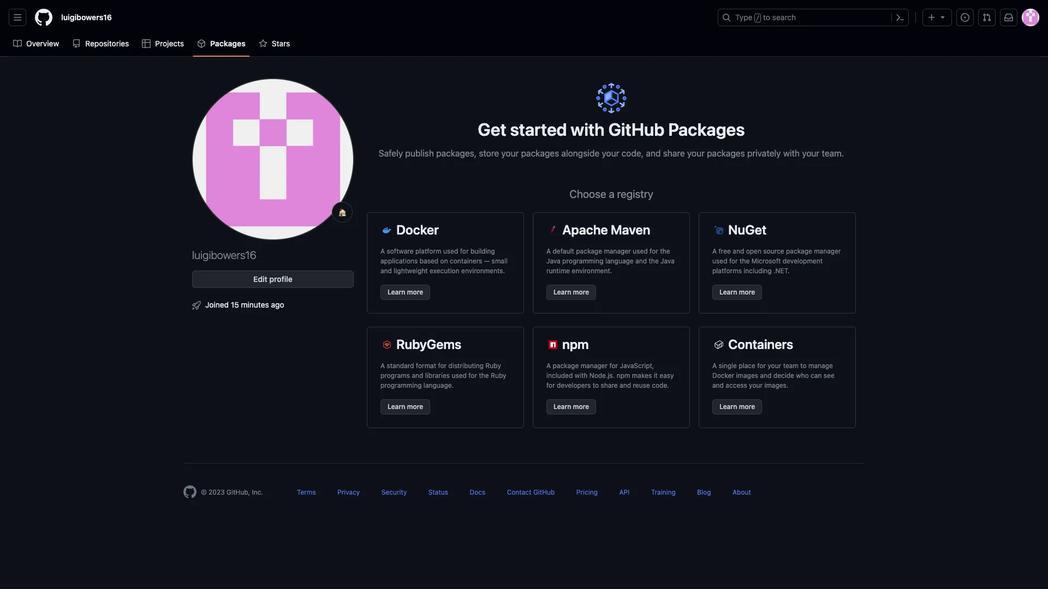 Task type: locate. For each thing, give the bounding box(es) containing it.
learn more link down programs
[[380, 400, 430, 415]]

0 horizontal spatial to
[[593, 382, 599, 390]]

1 horizontal spatial share
[[663, 148, 685, 158]]

lightweight
[[394, 267, 428, 275]]

included
[[546, 372, 573, 380]]

share
[[663, 148, 685, 158], [601, 382, 618, 390]]

a left default
[[546, 247, 551, 255]]

0 horizontal spatial programming
[[380, 382, 422, 390]]

1 horizontal spatial npm
[[617, 372, 630, 380]]

java right language at top right
[[661, 257, 675, 265]]

the inside a free and open source package manager used for the microsoft development platforms including .net.
[[740, 257, 750, 265]]

used down distributing
[[452, 372, 467, 380]]

repositories link
[[68, 35, 133, 52]]

with up alongside on the top right
[[571, 119, 605, 140]]

learn for containers
[[720, 403, 737, 411]]

0 horizontal spatial github
[[533, 489, 555, 497]]

footer
[[175, 463, 873, 526]]

0 vertical spatial to
[[763, 13, 770, 22]]

to down node.js.
[[593, 382, 599, 390]]

get
[[478, 119, 506, 140]]

node.js.
[[589, 372, 615, 380]]

a for npm
[[546, 362, 551, 370]]

package image
[[197, 39, 206, 48]]

a left software
[[380, 247, 385, 255]]

1 vertical spatial npm
[[617, 372, 630, 380]]

default
[[553, 247, 574, 255]]

plus image
[[927, 13, 936, 22]]

blog link
[[697, 489, 711, 497]]

language.
[[424, 382, 454, 390]]

learn more link down runtime
[[546, 285, 596, 300]]

a left free
[[712, 247, 717, 255]]

a
[[380, 247, 385, 255], [546, 247, 551, 255], [712, 247, 717, 255], [380, 362, 385, 370], [546, 362, 551, 370], [712, 362, 717, 370]]

development
[[783, 257, 823, 265]]

and inside "a standard format for distributing ruby programs and libraries used for the ruby programming language."
[[412, 372, 423, 380]]

training link
[[651, 489, 676, 497]]

share right code,
[[663, 148, 685, 158]]

containers
[[728, 337, 793, 352]]

your
[[501, 148, 519, 158], [602, 148, 619, 158], [687, 148, 705, 158], [802, 148, 820, 158], [768, 362, 781, 370], [749, 382, 763, 390]]

1 vertical spatial docker
[[712, 372, 734, 380]]

luigibowers16 up edit
[[192, 249, 256, 261]]

about link
[[733, 489, 751, 497]]

a for containers
[[712, 362, 717, 370]]

programming up environment.
[[562, 257, 604, 265]]

1 vertical spatial programming
[[380, 382, 422, 390]]

learn down programs
[[388, 403, 405, 411]]

for inside the a single place for your team to manage docker images and decide who can see and access your images.
[[757, 362, 766, 370]]

github right contact
[[533, 489, 555, 497]]

a up included
[[546, 362, 551, 370]]

a
[[609, 188, 615, 200]]

for inside a default package manager used for the java programming language and the java runtime environment.
[[650, 247, 658, 255]]

learn more link down access
[[712, 400, 762, 415]]

ruby
[[486, 362, 501, 370], [491, 372, 506, 380]]

2 horizontal spatial to
[[800, 362, 807, 370]]

joined
[[205, 300, 229, 310]]

with inside a package manager for javascript, included with node.js. npm makes it easy for developers to share and reuse code.
[[575, 372, 588, 380]]

a inside the a single place for your team to manage docker images and decide who can see and access your images.
[[712, 362, 717, 370]]

package inside a free and open source package manager used for the microsoft development platforms including .net.
[[786, 247, 812, 255]]

npm up included
[[562, 337, 589, 352]]

package up environment.
[[576, 247, 602, 255]]

learn more
[[388, 288, 423, 296], [554, 288, 589, 296], [720, 288, 755, 296], [388, 403, 423, 411], [554, 403, 589, 411], [720, 403, 755, 411]]

packages
[[210, 39, 246, 48], [668, 119, 745, 140]]

manager up development
[[814, 247, 841, 255]]

learn more link for apache maven
[[546, 285, 596, 300]]

with up developers
[[575, 372, 588, 380]]

and down format
[[412, 372, 423, 380]]

1 horizontal spatial packages
[[707, 148, 745, 158]]

learn more link down platforms
[[712, 285, 762, 300]]

learn down access
[[720, 403, 737, 411]]

contact github
[[507, 489, 555, 497]]

java
[[546, 257, 561, 265], [661, 257, 675, 265]]

learn more for npm
[[554, 403, 589, 411]]

learn for npm
[[554, 403, 571, 411]]

0 vertical spatial npm
[[562, 337, 589, 352]]

execution
[[430, 267, 459, 275]]

javascript,
[[620, 362, 654, 370]]

terms link
[[297, 489, 316, 497]]

a left single
[[712, 362, 717, 370]]

packages down started
[[521, 148, 559, 158]]

0 vertical spatial docker
[[396, 222, 439, 237]]

used up language at top right
[[633, 247, 648, 255]]

0 vertical spatial luigibowers16
[[61, 13, 112, 22]]

more down lightweight
[[407, 288, 423, 296]]

0 horizontal spatial share
[[601, 382, 618, 390]]

and left reuse
[[620, 382, 631, 390]]

source
[[763, 247, 784, 255]]

manager up language at top right
[[604, 247, 631, 255]]

1 horizontal spatial java
[[661, 257, 675, 265]]

more down environment.
[[573, 288, 589, 296]]

ago
[[271, 300, 284, 310]]

for right place at the bottom of the page
[[757, 362, 766, 370]]

2 vertical spatial to
[[593, 382, 599, 390]]

a for apache maven
[[546, 247, 551, 255]]

a inside the a software platform used for building applications based on containers — small and lightweight execution environments.
[[380, 247, 385, 255]]

1 horizontal spatial luigibowers16
[[192, 249, 256, 261]]

training
[[651, 489, 676, 497]]

learn more link down developers
[[546, 400, 596, 415]]

docker up platform
[[396, 222, 439, 237]]

status
[[428, 489, 448, 497]]

1 vertical spatial share
[[601, 382, 618, 390]]

luigibowers16 up repo image
[[61, 13, 112, 22]]

package up included
[[553, 362, 579, 370]]

1 vertical spatial packages
[[668, 119, 745, 140]]

more down including
[[739, 288, 755, 296]]

a inside a free and open source package manager used for the microsoft development platforms including .net.
[[712, 247, 717, 255]]

learn more link down lightweight
[[380, 285, 430, 300]]

learn down developers
[[554, 403, 571, 411]]

github up code,
[[608, 119, 665, 140]]

0 horizontal spatial npm
[[562, 337, 589, 352]]

contact github link
[[507, 489, 555, 497]]

for down 'maven'
[[650, 247, 658, 255]]

🏠
[[338, 208, 346, 216]]

runtime
[[546, 267, 570, 275]]

for up containers
[[460, 247, 469, 255]]

luigibowers16 link
[[57, 9, 116, 26]]

learn more down lightweight
[[388, 288, 423, 296]]

manager inside a free and open source package manager used for the microsoft development platforms including .net.
[[814, 247, 841, 255]]

learn more for apache maven
[[554, 288, 589, 296]]

a inside "a standard format for distributing ruby programs and libraries used for the ruby programming language."
[[380, 362, 385, 370]]

manager inside a package manager for javascript, included with node.js. npm makes it easy for developers to share and reuse code.
[[581, 362, 608, 370]]

docker down single
[[712, 372, 734, 380]]

and down applications
[[380, 267, 392, 275]]

used inside the a software platform used for building applications based on containers — small and lightweight execution environments.
[[443, 247, 458, 255]]

free
[[719, 247, 731, 255]]

2023
[[209, 489, 225, 497]]

a for docker
[[380, 247, 385, 255]]

a for nuget
[[712, 247, 717, 255]]

docker inside the a single place for your team to manage docker images and decide who can see and access your images.
[[712, 372, 734, 380]]

used up "on"
[[443, 247, 458, 255]]

easy
[[660, 372, 674, 380]]

single
[[719, 362, 737, 370]]

the inside "a standard format for distributing ruby programs and libraries used for the ruby programming language."
[[479, 372, 489, 380]]

privacy link
[[337, 489, 360, 497]]

and right free
[[733, 247, 744, 255]]

learn for rubygems
[[388, 403, 405, 411]]

a inside a default package manager used for the java programming language and the java runtime environment.
[[546, 247, 551, 255]]

small
[[492, 257, 508, 265]]

security link
[[381, 489, 407, 497]]

1 horizontal spatial programming
[[562, 257, 604, 265]]

1 packages from the left
[[521, 148, 559, 158]]

github
[[608, 119, 665, 140], [533, 489, 555, 497]]

learn more for rubygems
[[388, 403, 423, 411]]

0 vertical spatial packages
[[210, 39, 246, 48]]

to right the /
[[763, 13, 770, 22]]

with right privately
[[783, 148, 800, 158]]

learn down platforms
[[720, 288, 737, 296]]

a up programs
[[380, 362, 385, 370]]

can
[[811, 372, 822, 380]]

who
[[796, 372, 809, 380]]

alongside
[[561, 148, 600, 158]]

developers
[[557, 382, 591, 390]]

learn more link for rubygems
[[380, 400, 430, 415]]

0 horizontal spatial java
[[546, 257, 561, 265]]

learn more link
[[380, 285, 430, 300], [546, 285, 596, 300], [712, 285, 762, 300], [380, 400, 430, 415], [546, 400, 596, 415], [712, 400, 762, 415]]

a inside a package manager for javascript, included with node.js. npm makes it easy for developers to share and reuse code.
[[546, 362, 551, 370]]

nuget
[[728, 222, 767, 237]]

luigibowers16
[[61, 13, 112, 22], [192, 249, 256, 261]]

notifications image
[[1004, 13, 1013, 22]]

0 vertical spatial programming
[[562, 257, 604, 265]]

for up platforms
[[729, 257, 738, 265]]

programming inside "a standard format for distributing ruby programs and libraries used for the ruby programming language."
[[380, 382, 422, 390]]

1 vertical spatial to
[[800, 362, 807, 370]]

manage
[[808, 362, 833, 370]]

learn down runtime
[[554, 288, 571, 296]]

©
[[201, 489, 207, 497]]

0 vertical spatial ruby
[[486, 362, 501, 370]]

libraries
[[425, 372, 450, 380]]

learn more down access
[[720, 403, 755, 411]]

learn more for containers
[[720, 403, 755, 411]]

used down free
[[712, 257, 727, 265]]

0 vertical spatial github
[[608, 119, 665, 140]]

for inside the a software platform used for building applications based on containers — small and lightweight execution environments.
[[460, 247, 469, 255]]

learn more down programs
[[388, 403, 423, 411]]

triangle down image
[[938, 13, 947, 21]]

more down access
[[739, 403, 755, 411]]

learn more link for npm
[[546, 400, 596, 415]]

learn
[[388, 288, 405, 296], [554, 288, 571, 296], [720, 288, 737, 296], [388, 403, 405, 411], [554, 403, 571, 411], [720, 403, 737, 411]]

for
[[460, 247, 469, 255], [650, 247, 658, 255], [729, 257, 738, 265], [438, 362, 447, 370], [609, 362, 618, 370], [757, 362, 766, 370], [469, 372, 477, 380], [546, 382, 555, 390]]

0 horizontal spatial packages
[[521, 148, 559, 158]]

share down node.js.
[[601, 382, 618, 390]]

more down programs
[[407, 403, 423, 411]]

package inside a package manager for javascript, included with node.js. npm makes it easy for developers to share and reuse code.
[[553, 362, 579, 370]]

programs
[[380, 372, 410, 380]]

choose
[[569, 188, 606, 200]]

for up the libraries
[[438, 362, 447, 370]]

on
[[440, 257, 448, 265]]

homepage image
[[35, 9, 52, 26]]

and left access
[[712, 382, 724, 390]]

1 vertical spatial luigibowers16
[[192, 249, 256, 261]]

reuse
[[633, 382, 650, 390]]

1 horizontal spatial to
[[763, 13, 770, 22]]

to inside a package manager for javascript, included with node.js. npm makes it easy for developers to share and reuse code.
[[593, 382, 599, 390]]

packages left privately
[[707, 148, 745, 158]]

a for rubygems
[[380, 362, 385, 370]]

table image
[[142, 39, 151, 48]]

2 packages from the left
[[707, 148, 745, 158]]

applications
[[380, 257, 418, 265]]

access
[[726, 382, 747, 390]]

packages,
[[436, 148, 477, 158]]

npm down javascript, on the bottom right
[[617, 372, 630, 380]]

learn more down runtime
[[554, 288, 589, 296]]

learn down lightweight
[[388, 288, 405, 296]]

1 horizontal spatial docker
[[712, 372, 734, 380]]

with
[[571, 119, 605, 140], [783, 148, 800, 158], [575, 372, 588, 380]]

more for docker
[[407, 288, 423, 296]]

more for apache maven
[[573, 288, 589, 296]]

2 vertical spatial with
[[575, 372, 588, 380]]

homepage image
[[183, 486, 197, 499]]

more for npm
[[573, 403, 589, 411]]

15
[[231, 300, 239, 310]]

images.
[[764, 382, 789, 390]]

environments.
[[461, 267, 505, 275]]

java up runtime
[[546, 257, 561, 265]]

joined 15 minutes ago
[[205, 300, 284, 310]]

more down developers
[[573, 403, 589, 411]]

to up who
[[800, 362, 807, 370]]

standard
[[387, 362, 414, 370]]

command palette image
[[896, 13, 905, 22]]

privacy
[[337, 489, 360, 497]]

learn more down platforms
[[720, 288, 755, 296]]

learn more down developers
[[554, 403, 589, 411]]

packages
[[521, 148, 559, 158], [707, 148, 745, 158]]

language
[[605, 257, 634, 265]]

used
[[443, 247, 458, 255], [633, 247, 648, 255], [712, 257, 727, 265], [452, 372, 467, 380]]

programming down programs
[[380, 382, 422, 390]]

package up development
[[786, 247, 812, 255]]

pricing
[[576, 489, 598, 497]]

to
[[763, 13, 770, 22], [800, 362, 807, 370], [593, 382, 599, 390]]

package inside a default package manager used for the java programming language and the java runtime environment.
[[576, 247, 602, 255]]

api
[[619, 489, 630, 497]]

place
[[739, 362, 755, 370]]

and right language at top right
[[635, 257, 647, 265]]

manager up node.js.
[[581, 362, 608, 370]]



Task type: vqa. For each thing, say whether or not it's contained in the screenshot.
Security at bottom
yes



Task type: describe. For each thing, give the bounding box(es) containing it.
and right code,
[[646, 148, 661, 158]]

© 2023 github, inc.
[[201, 489, 263, 497]]

0 horizontal spatial docker
[[396, 222, 439, 237]]

overview link
[[9, 35, 63, 52]]

pricing link
[[576, 489, 598, 497]]

for up node.js.
[[609, 362, 618, 370]]

issue opened image
[[961, 13, 970, 22]]

more for nuget
[[739, 288, 755, 296]]

decide
[[773, 372, 794, 380]]

stars link
[[254, 35, 294, 52]]

used inside "a standard format for distributing ruby programs and libraries used for the ruby programming language."
[[452, 372, 467, 380]]

manager inside a default package manager used for the java programming language and the java runtime environment.
[[604, 247, 631, 255]]

a package manager for javascript, included with node.js. npm makes it easy for developers to share and reuse code.
[[546, 362, 674, 390]]

repo image
[[72, 39, 81, 48]]

code,
[[622, 148, 644, 158]]

apache maven
[[562, 222, 650, 237]]

learn for apache maven
[[554, 288, 571, 296]]

git pull request image
[[983, 13, 991, 22]]

learn for docker
[[388, 288, 405, 296]]

for down distributing
[[469, 372, 477, 380]]

type / to search
[[735, 13, 796, 22]]

and inside a package manager for javascript, included with node.js. npm makes it easy for developers to share and reuse code.
[[620, 382, 631, 390]]

1 vertical spatial github
[[533, 489, 555, 497]]

and inside a free and open source package manager used for the microsoft development platforms including .net.
[[733, 247, 744, 255]]

based
[[420, 257, 438, 265]]

🏠 button
[[337, 207, 348, 218]]

search
[[772, 13, 796, 22]]

more for containers
[[739, 403, 755, 411]]

platform
[[415, 247, 441, 255]]

blog
[[697, 489, 711, 497]]

makes
[[632, 372, 652, 380]]

edit
[[253, 275, 267, 284]]

0 vertical spatial with
[[571, 119, 605, 140]]

contact
[[507, 489, 531, 497]]

1 vertical spatial with
[[783, 148, 800, 158]]

and inside the a software platform used for building applications based on containers — small and lightweight execution environments.
[[380, 267, 392, 275]]

profile
[[269, 275, 293, 284]]

containers
[[450, 257, 482, 265]]

0 horizontal spatial luigibowers16
[[61, 13, 112, 22]]

security
[[381, 489, 407, 497]]

1 horizontal spatial github
[[608, 119, 665, 140]]

share inside a package manager for javascript, included with node.js. npm makes it easy for developers to share and reuse code.
[[601, 382, 618, 390]]

inc.
[[252, 489, 263, 497]]

rocket image
[[192, 301, 201, 310]]

format
[[416, 362, 436, 370]]

images
[[736, 372, 758, 380]]

learn more for docker
[[388, 288, 423, 296]]

get started with github packages
[[478, 119, 745, 140]]

safely publish packages, store your packages alongside your code, and share your packages privately with your team.
[[379, 148, 844, 158]]

projects
[[155, 39, 184, 48]]

1 horizontal spatial packages
[[668, 119, 745, 140]]

learn more link for docker
[[380, 285, 430, 300]]

2 java from the left
[[661, 257, 675, 265]]

for down included
[[546, 382, 555, 390]]

change your avatar image
[[192, 79, 354, 240]]

a single place for your team to manage docker images and decide who can see and access your images.
[[712, 362, 835, 390]]

rubygems
[[396, 337, 461, 352]]

a free and open source package manager used for the microsoft development platforms including .net.
[[712, 247, 841, 275]]

npm inside a package manager for javascript, included with node.js. npm makes it easy for developers to share and reuse code.
[[617, 372, 630, 380]]

used inside a free and open source package manager used for the microsoft development platforms including .net.
[[712, 257, 727, 265]]

building
[[471, 247, 495, 255]]

terms
[[297, 489, 316, 497]]

distributing
[[448, 362, 484, 370]]

choose a registry
[[569, 188, 653, 200]]

about
[[733, 489, 751, 497]]

/
[[756, 14, 760, 22]]

platforms
[[712, 267, 742, 275]]

a standard format for distributing ruby programs and libraries used for the ruby programming language.
[[380, 362, 506, 390]]

stars
[[272, 39, 290, 48]]

api link
[[619, 489, 630, 497]]

for inside a free and open source package manager used for the microsoft development platforms including .net.
[[729, 257, 738, 265]]

code.
[[652, 382, 669, 390]]

overview
[[26, 39, 59, 48]]

footer containing © 2023 github, inc.
[[175, 463, 873, 526]]

privately
[[747, 148, 781, 158]]

repositories
[[85, 39, 129, 48]]

see
[[824, 372, 835, 380]]

started
[[510, 119, 567, 140]]

docs
[[470, 489, 485, 497]]

to inside the a single place for your team to manage docker images and decide who can see and access your images.
[[800, 362, 807, 370]]

star image
[[259, 39, 267, 48]]

team.
[[822, 148, 844, 158]]

publish
[[405, 148, 434, 158]]

docs link
[[470, 489, 485, 497]]

book image
[[13, 39, 22, 48]]

1 vertical spatial ruby
[[491, 372, 506, 380]]

microsoft
[[752, 257, 781, 265]]

a software platform used for building applications based on containers — small and lightweight execution environments.
[[380, 247, 508, 275]]

open
[[746, 247, 762, 255]]

software
[[387, 247, 414, 255]]

learn more link for containers
[[712, 400, 762, 415]]

safely
[[379, 148, 403, 158]]

github package registry icon image
[[596, 83, 627, 114]]

0 horizontal spatial packages
[[210, 39, 246, 48]]

maven
[[611, 222, 650, 237]]

minutes
[[241, 300, 269, 310]]

and up images. on the right bottom of page
[[760, 372, 772, 380]]

edit profile button
[[192, 271, 354, 288]]

learn more for nuget
[[720, 288, 755, 296]]

1 java from the left
[[546, 257, 561, 265]]

used inside a default package manager used for the java programming language and the java runtime environment.
[[633, 247, 648, 255]]

a default package manager used for the java programming language and the java runtime environment.
[[546, 247, 675, 275]]

0 vertical spatial share
[[663, 148, 685, 158]]

learn more link for nuget
[[712, 285, 762, 300]]

edit profile
[[253, 275, 293, 284]]

more for rubygems
[[407, 403, 423, 411]]

team
[[783, 362, 799, 370]]

apache
[[562, 222, 608, 237]]

learn for nuget
[[720, 288, 737, 296]]

and inside a default package manager used for the java programming language and the java runtime environment.
[[635, 257, 647, 265]]

.net.
[[774, 267, 790, 275]]

environment.
[[572, 267, 612, 275]]

status link
[[428, 489, 448, 497]]

programming inside a default package manager used for the java programming language and the java runtime environment.
[[562, 257, 604, 265]]



